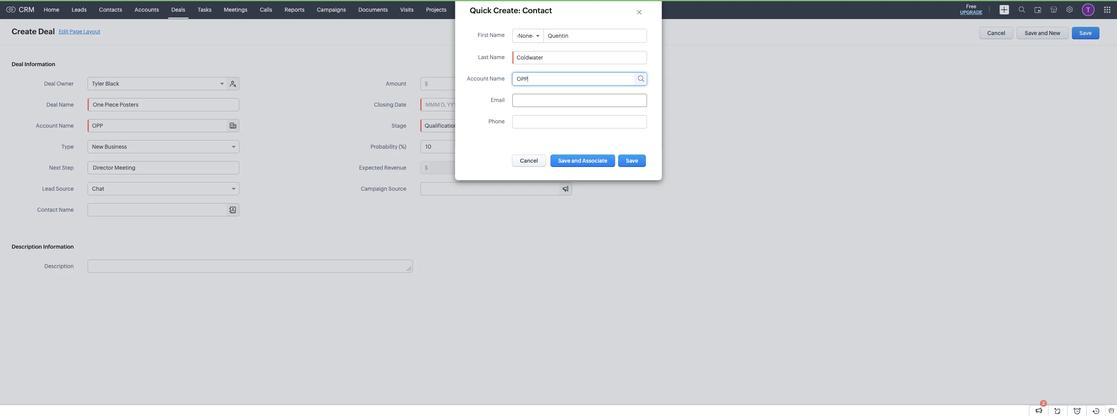 Task type: describe. For each thing, give the bounding box(es) containing it.
projects
[[426, 6, 447, 13]]

probability
[[371, 144, 398, 150]]

cancel
[[988, 30, 1006, 36]]

page
[[70, 28, 82, 34]]

date
[[395, 102, 406, 108]]

information for deal information
[[24, 61, 55, 67]]

deal left edit
[[38, 27, 55, 36]]

home
[[44, 6, 59, 13]]

documents
[[358, 6, 388, 13]]

step
[[62, 165, 74, 171]]

first
[[478, 32, 489, 38]]

next step
[[49, 165, 74, 171]]

create: contact
[[493, 6, 552, 15]]

contact
[[37, 207, 58, 213]]

2
[[1042, 401, 1045, 406]]

deal owner
[[44, 81, 74, 87]]

quick create: contact
[[470, 6, 552, 15]]

probability (%)
[[371, 144, 406, 150]]

accounts link
[[128, 0, 165, 19]]

(%)
[[399, 144, 406, 150]]

account for last
[[467, 76, 489, 82]]

calls
[[260, 6, 272, 13]]

closing
[[374, 102, 393, 108]]

meetings
[[224, 6, 247, 13]]

first name
[[478, 32, 505, 38]]

contacts
[[99, 6, 122, 13]]

reports link
[[278, 0, 311, 19]]

campaign
[[361, 186, 387, 192]]

meetings link
[[218, 0, 254, 19]]

visits link
[[394, 0, 420, 19]]

layout
[[83, 28, 100, 34]]

phone
[[489, 118, 505, 125]]

name down "owner"
[[59, 102, 74, 108]]

owner
[[57, 81, 74, 87]]

source for lead source
[[56, 186, 74, 192]]

closing date
[[374, 102, 406, 108]]

contact name
[[37, 207, 74, 213]]

lead source
[[42, 186, 74, 192]]

name right first
[[490, 32, 505, 38]]

calls link
[[254, 0, 278, 19]]

campaigns
[[317, 6, 346, 13]]

save button
[[1072, 27, 1100, 39]]

deals link
[[165, 0, 191, 19]]

save and new button
[[1017, 27, 1069, 39]]

MMM D, YYYY text field
[[420, 98, 572, 111]]

reports
[[285, 6, 305, 13]]

visits
[[400, 6, 414, 13]]

email
[[491, 97, 505, 103]]



Task type: vqa. For each thing, say whether or not it's contained in the screenshot.
LAST NAME on the top left of page
yes



Task type: locate. For each thing, give the bounding box(es) containing it.
accounts
[[135, 6, 159, 13]]

1 horizontal spatial save
[[1080, 30, 1092, 36]]

crm link
[[6, 5, 34, 14]]

tasks link
[[191, 0, 218, 19]]

0 vertical spatial account
[[467, 76, 489, 82]]

free
[[966, 4, 977, 9]]

None text field
[[88, 98, 240, 111], [420, 140, 572, 153], [88, 161, 240, 174], [88, 260, 413, 272], [88, 98, 240, 111], [420, 140, 572, 153], [88, 161, 240, 174], [88, 260, 413, 272]]

description
[[12, 244, 42, 250], [44, 263, 74, 269]]

1 horizontal spatial source
[[388, 186, 406, 192]]

source
[[56, 186, 74, 192], [388, 186, 406, 192]]

account
[[467, 76, 489, 82], [36, 123, 58, 129]]

and
[[1038, 30, 1048, 36]]

save for save
[[1080, 30, 1092, 36]]

name
[[490, 32, 505, 38], [490, 54, 505, 60], [490, 76, 505, 82], [59, 102, 74, 108], [59, 123, 74, 129], [59, 207, 74, 213]]

account name
[[467, 76, 505, 82], [36, 123, 74, 129]]

deal down 'create'
[[12, 61, 23, 67]]

lead
[[42, 186, 55, 192]]

deal down deal owner
[[46, 102, 58, 108]]

deal for deal name
[[46, 102, 58, 108]]

0 horizontal spatial save
[[1025, 30, 1037, 36]]

0 horizontal spatial source
[[56, 186, 74, 192]]

0 horizontal spatial account
[[36, 123, 58, 129]]

-
[[517, 33, 518, 39]]

source right campaign
[[388, 186, 406, 192]]

account name down deal name
[[36, 123, 74, 129]]

deal for deal information
[[12, 61, 23, 67]]

save inside save and new button
[[1025, 30, 1037, 36]]

create deal edit page layout
[[12, 27, 100, 36]]

information
[[24, 61, 55, 67], [43, 244, 74, 250]]

stage
[[392, 123, 406, 129]]

deal information
[[12, 61, 55, 67]]

description information
[[12, 244, 74, 250]]

last
[[478, 54, 489, 60]]

account name for last
[[467, 76, 505, 82]]

account name for deal
[[36, 123, 74, 129]]

type
[[62, 144, 74, 150]]

tasks
[[198, 6, 212, 13]]

1 source from the left
[[56, 186, 74, 192]]

home link
[[38, 0, 65, 19]]

deals
[[171, 6, 185, 13]]

leads
[[72, 6, 87, 13]]

deal for deal owner
[[44, 81, 55, 87]]

name right last
[[490, 54, 505, 60]]

campaign source
[[361, 186, 406, 192]]

2 save from the left
[[1080, 30, 1092, 36]]

1 vertical spatial information
[[43, 244, 74, 250]]

0 vertical spatial account name
[[467, 76, 505, 82]]

account down deal name
[[36, 123, 58, 129]]

0 vertical spatial description
[[12, 244, 42, 250]]

-None- field
[[513, 29, 544, 43]]

description for description
[[44, 263, 74, 269]]

None text field
[[544, 30, 618, 42], [517, 55, 643, 61], [517, 76, 624, 82], [429, 77, 572, 90], [544, 30, 618, 42], [517, 55, 643, 61], [517, 76, 624, 82], [429, 77, 572, 90]]

deal left "owner"
[[44, 81, 55, 87]]

next
[[49, 165, 61, 171]]

save inside save button
[[1080, 30, 1092, 36]]

save right new on the right top of the page
[[1080, 30, 1092, 36]]

information down the contact name
[[43, 244, 74, 250]]

documents link
[[352, 0, 394, 19]]

amount
[[386, 81, 406, 87]]

save
[[1025, 30, 1037, 36], [1080, 30, 1092, 36]]

edit page layout link
[[59, 28, 100, 34]]

None submit
[[618, 155, 646, 167]]

none-
[[518, 33, 534, 39]]

information up deal owner
[[24, 61, 55, 67]]

projects link
[[420, 0, 453, 19]]

deal
[[38, 27, 55, 36], [12, 61, 23, 67], [44, 81, 55, 87], [46, 102, 58, 108]]

campaigns link
[[311, 0, 352, 19]]

2 source from the left
[[388, 186, 406, 192]]

0 horizontal spatial account name
[[36, 123, 74, 129]]

save left and
[[1025, 30, 1037, 36]]

0 horizontal spatial description
[[12, 244, 42, 250]]

1 vertical spatial description
[[44, 263, 74, 269]]

description for description information
[[12, 244, 42, 250]]

information for description information
[[43, 244, 74, 250]]

new
[[1049, 30, 1061, 36]]

account down last
[[467, 76, 489, 82]]

1 vertical spatial account
[[36, 123, 58, 129]]

name up "email"
[[490, 76, 505, 82]]

deal name
[[46, 102, 74, 108]]

account for deal
[[36, 123, 58, 129]]

crm
[[19, 5, 34, 14]]

free upgrade
[[960, 4, 983, 15]]

1 vertical spatial account name
[[36, 123, 74, 129]]

save and new
[[1025, 30, 1061, 36]]

source right lead
[[56, 186, 74, 192]]

-none-
[[517, 33, 534, 39]]

upgrade
[[960, 10, 983, 15]]

0 vertical spatial information
[[24, 61, 55, 67]]

1 horizontal spatial account name
[[467, 76, 505, 82]]

create
[[12, 27, 37, 36]]

save for save and new
[[1025, 30, 1037, 36]]

account name down last
[[467, 76, 505, 82]]

source for campaign source
[[388, 186, 406, 192]]

1 horizontal spatial account
[[467, 76, 489, 82]]

1 save from the left
[[1025, 30, 1037, 36]]

name up type
[[59, 123, 74, 129]]

None button
[[512, 155, 546, 167], [550, 155, 615, 167], [512, 155, 546, 167], [550, 155, 615, 167]]

name right contact
[[59, 207, 74, 213]]

contacts link
[[93, 0, 128, 19]]

1 horizontal spatial description
[[44, 263, 74, 269]]

edit
[[59, 28, 68, 34]]

last name
[[478, 54, 505, 60]]

leads link
[[65, 0, 93, 19]]

cancel button
[[979, 27, 1014, 39]]

quick
[[470, 6, 492, 15]]



